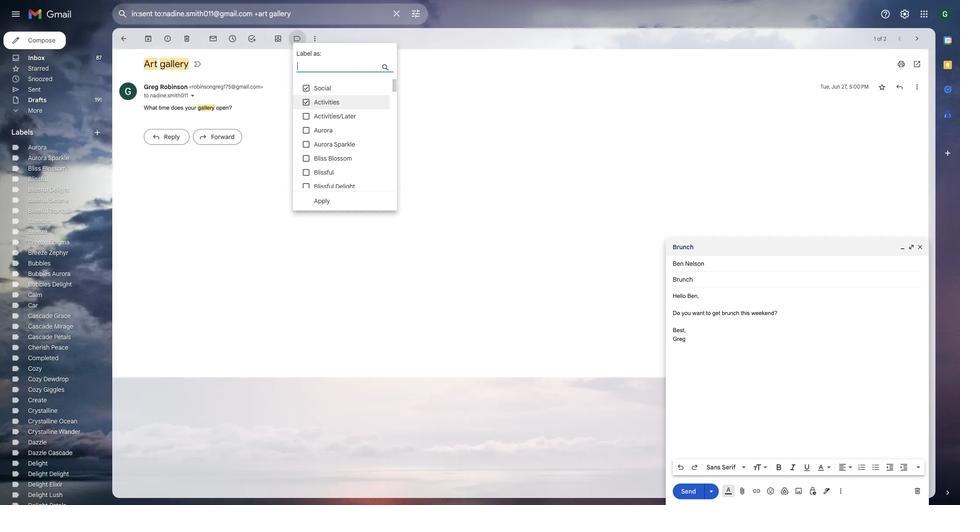 Task type: vqa. For each thing, say whether or not it's contained in the screenshot.
subject) corresponding to 16th "row" from the top
no



Task type: describe. For each thing, give the bounding box(es) containing it.
discard draft ‪(⌘⇧d)‬ image
[[914, 487, 923, 495]]

social
[[314, 84, 331, 92]]

delight elixir
[[28, 481, 63, 488]]

petals
[[54, 333, 71, 341]]

wander
[[59, 428, 81, 436]]

drafts
[[28, 96, 47, 104]]

bliss blossom link
[[28, 165, 66, 172]]

more options image
[[839, 487, 844, 495]]

of
[[878, 35, 883, 42]]

cascade for cascade grace
[[28, 312, 53, 320]]

breeze for breeze zephyr
[[28, 249, 47, 257]]

greg inside the best, greg
[[673, 336, 686, 342]]

labels navigation
[[0, 28, 112, 505]]

crystalline for wander
[[28, 428, 58, 436]]

starred link
[[28, 65, 49, 72]]

do you want to get brunch this weekend?
[[673, 310, 778, 316]]

1
[[875, 35, 877, 42]]

calm link
[[28, 291, 42, 299]]

support image
[[881, 9, 891, 19]]

this
[[741, 310, 750, 316]]

giggles
[[43, 386, 64, 394]]

sent link
[[28, 86, 41, 93]]

delight delight
[[28, 470, 69, 478]]

bubbles link
[[28, 259, 51, 267]]

to nadine.smith011
[[144, 92, 188, 99]]

greg robinson < robinsongreg175@gmail.com >
[[144, 83, 263, 91]]

>
[[261, 83, 263, 90]]

crystalline ocean link
[[28, 417, 77, 425]]

numbered list ‪(⌘⇧7)‬ image
[[858, 463, 867, 472]]

1 crystalline from the top
[[28, 407, 58, 415]]

brunch
[[722, 310, 740, 316]]

compose button
[[4, 32, 66, 49]]

5:00 pm
[[850, 83, 869, 90]]

bliss blossom inside labels navigation
[[28, 165, 66, 172]]

labels image
[[293, 34, 302, 43]]

blissful delight link
[[28, 186, 69, 194]]

to inside message body text box
[[707, 310, 711, 316]]

completed
[[28, 354, 59, 362]]

serif
[[722, 463, 736, 471]]

lush
[[49, 491, 63, 499]]

bubbles for delight
[[28, 280, 51, 288]]

greg robinson cell
[[144, 83, 263, 91]]

0 vertical spatial blossom
[[329, 154, 352, 162]]

delight elixir link
[[28, 481, 63, 488]]

tranquil
[[49, 207, 71, 215]]

create link
[[28, 396, 47, 404]]

robinsongreg175@gmail.com
[[192, 83, 261, 90]]

open?
[[216, 104, 232, 111]]

crystalline for ocean
[[28, 417, 58, 425]]

search mail image
[[115, 6, 131, 22]]

enigma
[[49, 238, 70, 246]]

completed link
[[28, 354, 59, 362]]

breeze zephyr link
[[28, 249, 68, 257]]

cozy giggles
[[28, 386, 64, 394]]

labels heading
[[11, 128, 93, 137]]

weekend?
[[752, 310, 778, 316]]

pop out image
[[908, 244, 916, 251]]

bubbles aurora
[[28, 270, 71, 278]]

insert emoji ‪(⌘⇧2)‬ image
[[767, 487, 776, 495]]

0 vertical spatial aurora sparkle
[[314, 140, 355, 148]]

1 vertical spatial gallery
[[198, 104, 215, 111]]

reply link
[[144, 129, 190, 145]]

dazzle for "dazzle" link
[[28, 438, 47, 446]]

jun
[[832, 83, 841, 90]]

back to search results image
[[119, 34, 128, 43]]

apply
[[314, 197, 330, 205]]

snooze image
[[228, 34, 237, 43]]

cherish
[[28, 344, 50, 352]]

sans serif option
[[705, 463, 741, 472]]

cascade mirage
[[28, 323, 73, 330]]

drafts link
[[28, 96, 47, 104]]

car link
[[28, 302, 38, 309]]

more image
[[311, 34, 320, 43]]

not starred image
[[878, 83, 887, 91]]

cozy giggles link
[[28, 386, 64, 394]]

Search mail text field
[[132, 10, 386, 18]]

create
[[28, 396, 47, 404]]

breeze for breeze link
[[28, 228, 47, 236]]

0 vertical spatial to
[[144, 92, 149, 99]]

archive image
[[144, 34, 153, 43]]

1 vertical spatial blossom
[[42, 165, 66, 172]]

cozy dewdrop
[[28, 375, 69, 383]]

more send options image
[[707, 487, 716, 496]]

cascade petals
[[28, 333, 71, 341]]

cherish peace
[[28, 344, 68, 352]]

crystalline wander
[[28, 428, 81, 436]]

time
[[159, 104, 170, 111]]

crystalline ocean
[[28, 417, 77, 425]]

do
[[673, 310, 681, 316]]

report spam image
[[163, 34, 172, 43]]

0 vertical spatial sparkle
[[334, 140, 355, 148]]

mirage
[[54, 323, 73, 330]]

zephyr
[[49, 249, 68, 257]]

settings image
[[900, 9, 911, 19]]

2
[[884, 35, 887, 42]]

insert signature image
[[823, 487, 832, 495]]

redo ‪(⌘y)‬ image
[[691, 463, 700, 472]]

aurora link
[[28, 144, 47, 151]]

tue, jun 27, 5:00 pm
[[821, 83, 869, 90]]

bubbles aurora link
[[28, 270, 71, 278]]

<
[[189, 83, 192, 90]]

mark as unread image
[[209, 34, 218, 43]]

cascade grace
[[28, 312, 71, 320]]

advanced search options image
[[407, 5, 425, 22]]

inbox
[[28, 54, 45, 62]]

blissful serene
[[28, 196, 69, 204]]

more formatting options image
[[915, 463, 923, 472]]

cascade down crystalline wander link
[[48, 449, 73, 457]]

Label-as menu open text field
[[297, 61, 410, 72]]

grace
[[54, 312, 71, 320]]

indent more ‪(⌘])‬ image
[[900, 463, 909, 472]]

peace
[[51, 344, 68, 352]]

dazzle cascade link
[[28, 449, 73, 457]]

1 of 2
[[875, 35, 887, 42]]

dialog containing sans serif
[[666, 238, 930, 505]]

send button
[[673, 483, 705, 499]]



Task type: locate. For each thing, give the bounding box(es) containing it.
sparkle up bliss blossom 'link'
[[48, 154, 69, 162]]

0 vertical spatial gallery
[[160, 58, 189, 70]]

breeze down blossom link
[[28, 228, 47, 236]]

2 breeze from the top
[[28, 238, 47, 246]]

hello ben,
[[673, 293, 700, 299]]

label as:
[[297, 50, 322, 57]]

sans serif
[[707, 463, 736, 471]]

greg up to nadine.smith011 at top left
[[144, 83, 158, 91]]

attach files image
[[739, 487, 747, 495]]

to left get
[[707, 310, 711, 316]]

insert link ‪(⌘k)‬ image
[[753, 487, 761, 495]]

snoozed
[[28, 75, 53, 83]]

main menu image
[[11, 9, 21, 19]]

1 horizontal spatial blissful delight
[[314, 183, 355, 190]]

blossom up breeze link
[[28, 217, 52, 225]]

breeze for breeze enigma
[[28, 238, 47, 246]]

1 vertical spatial aurora sparkle
[[28, 154, 69, 162]]

2 vertical spatial bubbles
[[28, 280, 51, 288]]

breeze enigma
[[28, 238, 70, 246]]

1 vertical spatial cozy
[[28, 375, 42, 383]]

2 vertical spatial crystalline
[[28, 428, 58, 436]]

0 vertical spatial cozy
[[28, 365, 42, 373]]

blissful delight
[[314, 183, 355, 190], [28, 186, 69, 194]]

crystalline link
[[28, 407, 58, 415]]

bliss blossom down the aurora sparkle link on the top left of page
[[28, 165, 66, 172]]

0 vertical spatial crystalline
[[28, 407, 58, 415]]

cascade for cascade petals
[[28, 333, 53, 341]]

forward link
[[193, 129, 242, 145]]

2 bubbles from the top
[[28, 270, 51, 278]]

breeze down breeze link
[[28, 238, 47, 246]]

1 dazzle from the top
[[28, 438, 47, 446]]

1 horizontal spatial bliss
[[314, 154, 327, 162]]

dewdrop
[[44, 375, 69, 383]]

tue, jun 27, 5:00 pm cell
[[821, 83, 869, 91]]

aurora
[[314, 126, 333, 134], [314, 140, 333, 148], [28, 144, 47, 151], [28, 154, 47, 162], [52, 270, 71, 278]]

1 horizontal spatial bliss blossom
[[314, 154, 352, 162]]

best, greg
[[673, 327, 686, 342]]

crystalline up "dazzle" link
[[28, 428, 58, 436]]

tab list
[[936, 28, 961, 474]]

0 vertical spatial bliss
[[314, 154, 327, 162]]

0 horizontal spatial bliss blossom
[[28, 165, 66, 172]]

you
[[682, 310, 691, 316]]

0 vertical spatial bliss blossom
[[314, 154, 352, 162]]

dazzle for dazzle cascade
[[28, 449, 47, 457]]

0 horizontal spatial blissful delight
[[28, 186, 69, 194]]

blissful delight inside labels navigation
[[28, 186, 69, 194]]

want
[[693, 310, 705, 316]]

bubbles down breeze zephyr
[[28, 259, 51, 267]]

cozy down the cozy link
[[28, 375, 42, 383]]

bliss
[[314, 154, 327, 162], [28, 165, 41, 172]]

send
[[682, 487, 696, 495]]

cascade down car
[[28, 312, 53, 320]]

crystalline down crystalline link
[[28, 417, 58, 425]]

aurora sparkle down activities/later
[[314, 140, 355, 148]]

undo ‪(⌘z)‬ image
[[677, 463, 686, 472]]

calm
[[28, 291, 42, 299]]

bubbles delight
[[28, 280, 72, 288]]

aurora sparkle
[[314, 140, 355, 148], [28, 154, 69, 162]]

0 horizontal spatial sparkle
[[48, 154, 69, 162]]

blossom link
[[28, 217, 52, 225]]

best,
[[673, 327, 686, 334]]

italic ‪(⌘i)‬ image
[[789, 463, 798, 472]]

aurora sparkle link
[[28, 154, 69, 162]]

1 vertical spatial bubbles
[[28, 270, 51, 278]]

aurora sparkle inside labels navigation
[[28, 154, 69, 162]]

2 vertical spatial breeze
[[28, 249, 47, 257]]

bliss inside labels navigation
[[28, 165, 41, 172]]

blossom down the aurora sparkle link on the top left of page
[[42, 165, 66, 172]]

1 vertical spatial bliss
[[28, 165, 41, 172]]

1 vertical spatial breeze
[[28, 238, 47, 246]]

breeze enigma link
[[28, 238, 70, 246]]

activities
[[314, 98, 340, 106]]

bubbles up calm link
[[28, 280, 51, 288]]

toggle confidential mode image
[[809, 487, 818, 495]]

cascade grace link
[[28, 312, 71, 320]]

dialog
[[666, 238, 930, 505]]

bubbles delight link
[[28, 280, 72, 288]]

1 breeze from the top
[[28, 228, 47, 236]]

3 crystalline from the top
[[28, 428, 58, 436]]

bliss up apply
[[314, 154, 327, 162]]

what time does your gallery open?
[[144, 104, 232, 111]]

breeze zephyr
[[28, 249, 68, 257]]

1 horizontal spatial greg
[[673, 336, 686, 342]]

Subject field
[[673, 275, 923, 284]]

bold ‪(⌘b)‬ image
[[775, 463, 784, 472]]

sparkle
[[334, 140, 355, 148], [48, 154, 69, 162]]

snoozed link
[[28, 75, 53, 83]]

dazzle up dazzle cascade "link"
[[28, 438, 47, 446]]

more button
[[0, 105, 105, 116]]

0 vertical spatial bubbles
[[28, 259, 51, 267]]

blissful delight up apply
[[314, 183, 355, 190]]

gallery right your
[[198, 104, 215, 111]]

2 cozy from the top
[[28, 375, 42, 383]]

2 dazzle from the top
[[28, 449, 47, 457]]

Message Body text field
[[673, 292, 923, 457]]

sparkle inside labels navigation
[[48, 154, 69, 162]]

greg down best,
[[673, 336, 686, 342]]

crystalline wander link
[[28, 428, 81, 436]]

more
[[28, 107, 42, 115]]

1 horizontal spatial to
[[707, 310, 711, 316]]

delight lush link
[[28, 491, 63, 499]]

insert files using drive image
[[781, 487, 790, 495]]

delight
[[336, 183, 355, 190], [49, 186, 69, 194], [52, 280, 72, 288], [28, 460, 48, 467], [28, 470, 48, 478], [49, 470, 69, 478], [28, 481, 48, 488], [28, 491, 48, 499]]

to up the what
[[144, 92, 149, 99]]

1 cozy from the top
[[28, 365, 42, 373]]

0 horizontal spatial gallery
[[160, 58, 189, 70]]

cascade petals link
[[28, 333, 71, 341]]

0 vertical spatial breeze
[[28, 228, 47, 236]]

inbox link
[[28, 54, 45, 62]]

elixir
[[49, 481, 63, 488]]

cozy for cozy giggles
[[28, 386, 42, 394]]

2 vertical spatial blossom
[[28, 217, 52, 225]]

gallery up the robinson
[[160, 58, 189, 70]]

bliss up blissful link
[[28, 165, 41, 172]]

191
[[95, 97, 102, 103]]

bulleted list ‪(⌘⇧8)‬ image
[[872, 463, 881, 472]]

indent less ‪(⌘[)‬ image
[[886, 463, 895, 472]]

0 vertical spatial greg
[[144, 83, 158, 91]]

add to tasks image
[[248, 34, 256, 43]]

starred
[[28, 65, 49, 72]]

1 horizontal spatial gallery
[[198, 104, 215, 111]]

sans
[[707, 463, 721, 471]]

cozy for cozy dewdrop
[[28, 375, 42, 383]]

1 horizontal spatial sparkle
[[334, 140, 355, 148]]

insert photo image
[[795, 487, 804, 495]]

cozy up create
[[28, 386, 42, 394]]

2 vertical spatial cozy
[[28, 386, 42, 394]]

3 breeze from the top
[[28, 249, 47, 257]]

cozy for the cozy link
[[28, 365, 42, 373]]

show details image
[[190, 93, 195, 98]]

sent
[[28, 86, 41, 93]]

aurora sparkle up bliss blossom 'link'
[[28, 154, 69, 162]]

0 horizontal spatial greg
[[144, 83, 158, 91]]

1 vertical spatial crystalline
[[28, 417, 58, 425]]

formatting options toolbar
[[673, 460, 925, 475]]

does
[[171, 104, 184, 111]]

1 vertical spatial to
[[707, 310, 711, 316]]

1 vertical spatial bliss blossom
[[28, 165, 66, 172]]

breeze up bubbles "link"
[[28, 249, 47, 257]]

bubbles down bubbles "link"
[[28, 270, 51, 278]]

gmail image
[[28, 5, 76, 23]]

27,
[[842, 83, 848, 90]]

bliss blossom
[[314, 154, 352, 162], [28, 165, 66, 172]]

art
[[144, 58, 158, 70]]

cherish peace link
[[28, 344, 68, 352]]

0 horizontal spatial aurora sparkle
[[28, 154, 69, 162]]

blissful serene link
[[28, 196, 69, 204]]

delight lush
[[28, 491, 63, 499]]

dazzle down "dazzle" link
[[28, 449, 47, 457]]

crystalline down create
[[28, 407, 58, 415]]

what
[[144, 104, 157, 111]]

2 crystalline from the top
[[28, 417, 58, 425]]

0 horizontal spatial to
[[144, 92, 149, 99]]

dazzle link
[[28, 438, 47, 446]]

car
[[28, 302, 38, 309]]

cozy
[[28, 365, 42, 373], [28, 375, 42, 383], [28, 386, 42, 394]]

your
[[185, 104, 196, 111]]

blissful tranquil link
[[28, 207, 71, 215]]

1 horizontal spatial aurora sparkle
[[314, 140, 355, 148]]

cozy dewdrop link
[[28, 375, 69, 383]]

1 vertical spatial greg
[[673, 336, 686, 342]]

robinson
[[160, 83, 188, 91]]

delight delight link
[[28, 470, 69, 478]]

3 cozy from the top
[[28, 386, 42, 394]]

Not starred checkbox
[[878, 83, 887, 91]]

cascade up cherish
[[28, 333, 53, 341]]

blissful tranquil
[[28, 207, 71, 215]]

crystalline
[[28, 407, 58, 415], [28, 417, 58, 425], [28, 428, 58, 436]]

cozy link
[[28, 365, 42, 373]]

art gallery
[[144, 58, 189, 70]]

move to inbox image
[[274, 34, 283, 43]]

cozy down completed link
[[28, 365, 42, 373]]

87
[[96, 54, 102, 61]]

1 bubbles from the top
[[28, 259, 51, 267]]

underline ‪(⌘u)‬ image
[[803, 463, 812, 472]]

cascade down 'cascade grace'
[[28, 323, 53, 330]]

0 horizontal spatial bliss
[[28, 165, 41, 172]]

sparkle down activities/later
[[334, 140, 355, 148]]

None search field
[[112, 4, 428, 25]]

blissful delight up blissful serene
[[28, 186, 69, 194]]

clear search image
[[388, 5, 406, 22]]

reply
[[164, 133, 180, 141]]

tue,
[[821, 83, 831, 90]]

forward
[[211, 133, 235, 141]]

older image
[[913, 34, 922, 43]]

close image
[[917, 244, 924, 251]]

3 bubbles from the top
[[28, 280, 51, 288]]

bliss blossom down activities/later
[[314, 154, 352, 162]]

dazzle
[[28, 438, 47, 446], [28, 449, 47, 457]]

labels
[[11, 128, 33, 137]]

cascade for cascade mirage
[[28, 323, 53, 330]]

0 vertical spatial dazzle
[[28, 438, 47, 446]]

delight link
[[28, 460, 48, 467]]

blossom down activities/later
[[329, 154, 352, 162]]

bubbles for aurora
[[28, 270, 51, 278]]

1 vertical spatial sparkle
[[48, 154, 69, 162]]

1 vertical spatial dazzle
[[28, 449, 47, 457]]

minimize image
[[900, 244, 907, 251]]

delete image
[[183, 34, 191, 43]]

greg
[[144, 83, 158, 91], [673, 336, 686, 342]]



